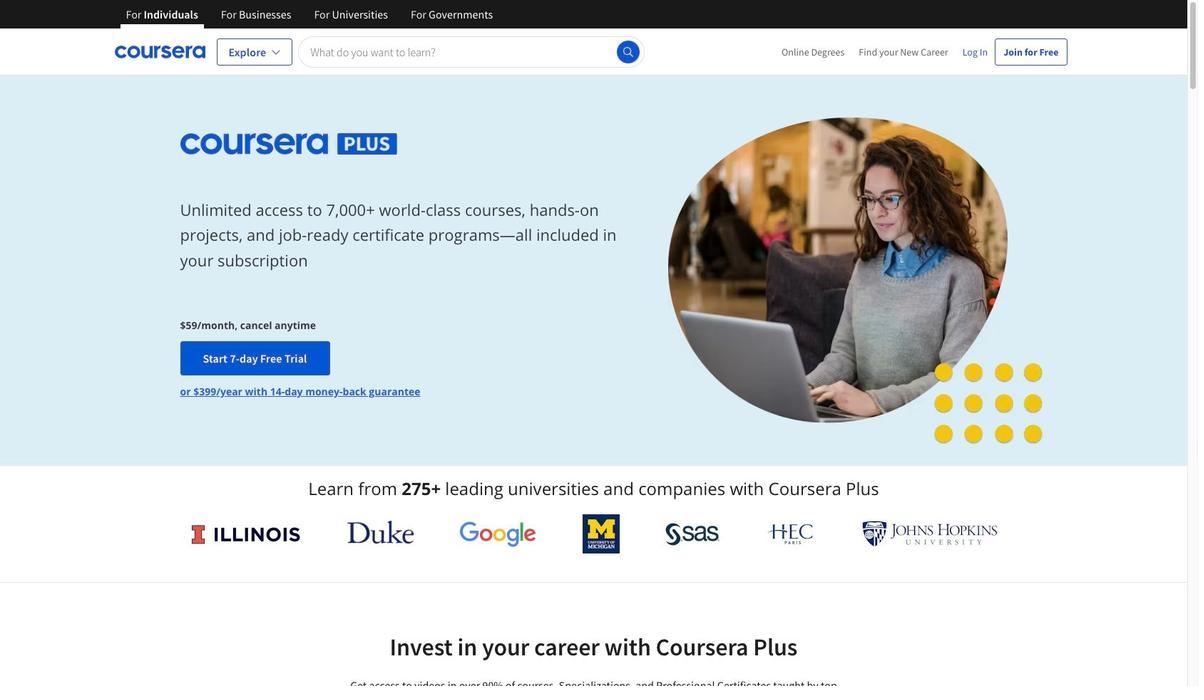 Task type: describe. For each thing, give the bounding box(es) containing it.
university of michigan image
[[582, 515, 620, 554]]

banner navigation
[[114, 0, 504, 39]]

johns hopkins university image
[[862, 521, 997, 548]]

sas image
[[666, 523, 720, 546]]

What do you want to learn? text field
[[298, 36, 644, 67]]



Task type: locate. For each thing, give the bounding box(es) containing it.
coursera image
[[114, 40, 205, 63]]

hec paris image
[[766, 520, 816, 549]]

coursera plus image
[[180, 133, 397, 155]]

duke university image
[[347, 521, 413, 544]]

university of illinois at urbana-champaign image
[[190, 523, 301, 546]]

None search field
[[298, 36, 644, 67]]

google image
[[459, 521, 536, 548]]



Task type: vqa. For each thing, say whether or not it's contained in the screenshot.
Coursera image
yes



